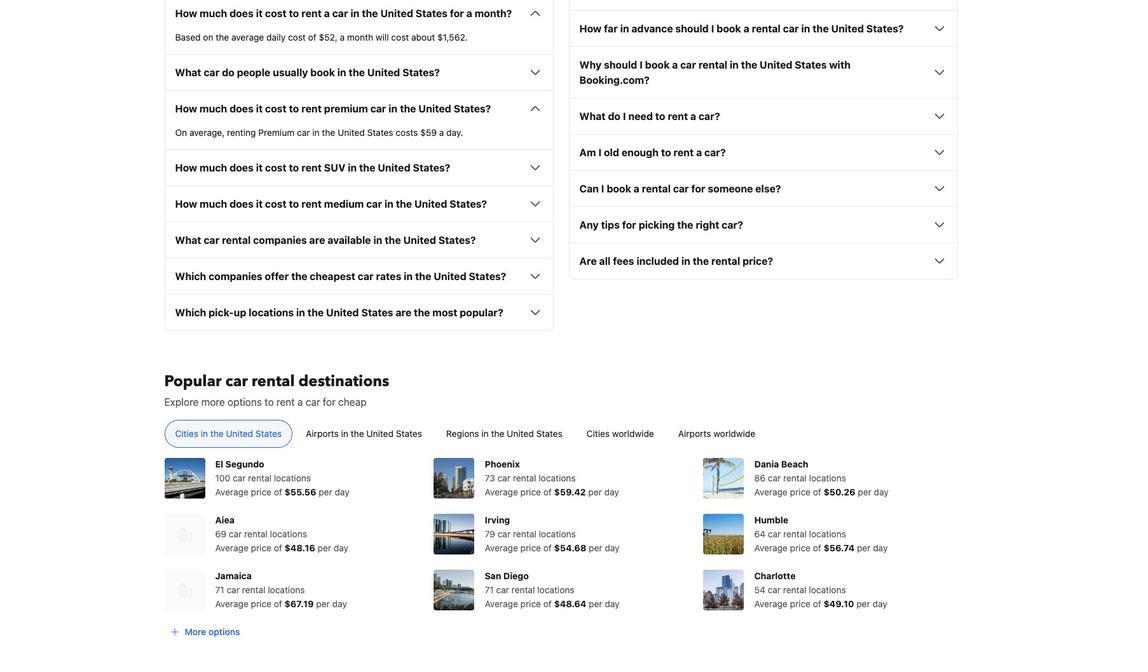 Task type: describe. For each thing, give the bounding box(es) containing it.
to up premium
[[289, 103, 299, 115]]

in inside why should i book a car rental in the united states with booking.com?
[[730, 59, 739, 71]]

month?
[[475, 8, 512, 19]]

irving 79 car rental locations average price of $54.68 per day
[[485, 515, 620, 554]]

cheap car rental in humble image
[[704, 515, 744, 555]]

i left old in the right of the page
[[599, 147, 602, 159]]

states? inside what car rental companies are available in the united states? dropdown button
[[439, 235, 476, 246]]

offer
[[265, 271, 289, 283]]

day inside dania beach 86 car rental locations average price of $50.26 per day
[[874, 487, 889, 498]]

cities in the united states button
[[164, 421, 293, 449]]

a up $52, at top
[[324, 8, 330, 19]]

to right the need
[[656, 111, 666, 122]]

does for how much does it cost to rent suv in the united states?
[[230, 162, 254, 174]]

what for what do i need to rent a car?
[[580, 111, 606, 122]]

humble 64 car rental locations average price of $56.74 per day
[[755, 515, 888, 554]]

locations inside el segundo 100 car rental locations average price of $55.56 per day
[[274, 473, 311, 484]]

$59
[[420, 127, 437, 138]]

a inside popular car rental destinations explore more options to rent a car for cheap
[[298, 397, 303, 408]]

regions in the united states
[[446, 429, 563, 440]]

locations inside aiea 69 car rental locations average price of $48.16 per day
[[270, 529, 307, 540]]

states? inside how far in advance should i book a rental car in the united states? dropdown button
[[867, 23, 904, 35]]

price for jamaica 71 car rental locations average price of $67.19 per day
[[251, 599, 272, 610]]

which for which companies offer the cheapest car rates  in the united states?
[[175, 271, 206, 283]]

rent inside how much does it cost to rent medium car in the united states? dropdown button
[[302, 199, 322, 210]]

based
[[175, 32, 201, 43]]

most
[[433, 307, 458, 319]]

book inside why should i book a car rental in the united states with booking.com?
[[645, 59, 670, 71]]

pick-
[[209, 307, 234, 319]]

do inside dropdown button
[[222, 67, 235, 78]]

explore
[[164, 397, 199, 408]]

cities for cities worldwide
[[587, 429, 610, 440]]

diego
[[504, 571, 529, 582]]

airports for airports in the united states
[[306, 429, 339, 440]]

fees
[[613, 256, 634, 267]]

$59.42
[[554, 487, 586, 498]]

locations inside phoenix 73 car rental locations average price of $59.42 per day
[[539, 473, 576, 484]]

of inside the irving 79 car rental locations average price of $54.68 per day
[[544, 543, 552, 554]]

in inside how much does it cost to rent medium car in the united states? dropdown button
[[385, 199, 394, 210]]

rental inside charlotte 54 car rental locations average price of $49.10 per day
[[783, 585, 807, 596]]

average for irving 79 car rental locations average price of $54.68 per day
[[485, 543, 518, 554]]

price for aiea 69 car rental locations average price of $48.16 per day
[[251, 543, 272, 554]]

price for humble 64 car rental locations average price of $56.74 per day
[[790, 543, 811, 554]]

states up phoenix 73 car rental locations average price of $59.42 per day
[[536, 429, 563, 440]]

per for jamaica 71 car rental locations average price of $67.19 per day
[[316, 599, 330, 610]]

71 inside 'jamaica 71 car rental locations average price of $67.19 per day'
[[215, 585, 224, 596]]

day inside san diego 71 car rental locations average price of $48.64 per day
[[605, 599, 620, 610]]

are all fees included in the rental price?
[[580, 256, 773, 267]]

how much does it cost to rent a car in the united states for a month?
[[175, 8, 512, 19]]

else?
[[756, 183, 781, 195]]

i up why should i book a car rental in the united states with booking.com?
[[711, 23, 714, 35]]

cheap car rental in phoenix image
[[434, 459, 475, 499]]

phoenix 73 car rental locations average price of $59.42 per day
[[485, 459, 619, 498]]

locations inside dropdown button
[[249, 307, 294, 319]]

charlotte 54 car rental locations average price of $49.10 per day
[[755, 571, 888, 610]]

a inside dropdown button
[[691, 111, 696, 122]]

per for irving 79 car rental locations average price of $54.68 per day
[[589, 543, 603, 554]]

am i old enough to rent a car?
[[580, 147, 726, 159]]

picking
[[639, 220, 675, 231]]

which companies offer the cheapest car rates  in the united states?
[[175, 271, 506, 283]]

up
[[234, 307, 246, 319]]

included
[[637, 256, 679, 267]]

in inside 'are all fees included in the rental price?' dropdown button
[[682, 256, 691, 267]]

rent inside popular car rental destinations explore more options to rent a car for cheap
[[277, 397, 295, 408]]

of inside el segundo 100 car rental locations average price of $55.56 per day
[[274, 487, 282, 498]]

phoenix
[[485, 459, 520, 470]]

what car rental companies are available in the united states?
[[175, 235, 476, 246]]

rates
[[376, 271, 401, 283]]

car inside phoenix 73 car rental locations average price of $59.42 per day
[[498, 473, 511, 484]]

64
[[755, 529, 766, 540]]

cheap car rental in aiea image
[[164, 515, 205, 555]]

for inside any tips for picking the right car? dropdown button
[[622, 220, 636, 231]]

can i book a rental car for someone else? button
[[580, 181, 947, 197]]

$55.56
[[285, 487, 316, 498]]

in inside how much does it cost to rent premium car in the united states? dropdown button
[[389, 103, 398, 115]]

what car rental companies are available in the united states? button
[[175, 233, 543, 248]]

it for premium
[[256, 103, 263, 115]]

airports worldwide
[[678, 429, 756, 440]]

how much does it cost to rent a car in the united states for a month? button
[[175, 6, 543, 21]]

cheap car rental in charlotte image
[[704, 571, 744, 611]]

can i book a rental car for someone else?
[[580, 183, 781, 195]]

car inside el segundo 100 car rental locations average price of $55.56 per day
[[233, 473, 246, 484]]

for inside can i book a rental car for someone else? dropdown button
[[692, 183, 706, 195]]

why should i book a car rental in the united states with booking.com?
[[580, 59, 851, 86]]

premium
[[258, 127, 295, 138]]

locations inside humble 64 car rental locations average price of $56.74 per day
[[809, 529, 846, 540]]

to down premium
[[289, 162, 299, 174]]

airports worldwide button
[[668, 421, 766, 449]]

the inside 'dropdown button'
[[362, 8, 378, 19]]

0 horizontal spatial are
[[309, 235, 325, 246]]

day for irving 79 car rental locations average price of $54.68 per day
[[605, 543, 620, 554]]

much for how much does it cost to rent premium car in the united states?
[[200, 103, 227, 115]]

car inside why should i book a car rental in the united states with booking.com?
[[681, 59, 696, 71]]

i right can
[[601, 183, 604, 195]]

based on the average daily cost of $52, a month will cost about $1,562.
[[175, 32, 468, 43]]

a right $59 at the top
[[439, 127, 444, 138]]

per for charlotte 54 car rental locations average price of $49.10 per day
[[857, 599, 870, 610]]

states? inside what car do people usually book in the united states? dropdown button
[[403, 67, 440, 78]]

$48.16
[[285, 543, 315, 554]]

worldwide for cities worldwide
[[612, 429, 654, 440]]

locations inside san diego 71 car rental locations average price of $48.64 per day
[[538, 585, 575, 596]]

enough
[[622, 147, 659, 159]]

does for how much does it cost to rent a car in the united states for a month?
[[230, 8, 254, 19]]

medium
[[324, 199, 364, 210]]

states up segundo
[[256, 429, 282, 440]]

$50.26
[[824, 487, 856, 498]]

$67.19
[[285, 599, 314, 610]]

car? for what do i need to rent a car?
[[699, 111, 720, 122]]

old
[[604, 147, 619, 159]]

to down how much does it cost to rent suv in the united states? at the left of page
[[289, 199, 299, 210]]

average for humble 64 car rental locations average price of $56.74 per day
[[755, 543, 788, 554]]

rent inside how much does it cost to rent suv in the united states? dropdown button
[[302, 162, 322, 174]]

someone
[[708, 183, 753, 195]]

price inside el segundo 100 car rental locations average price of $55.56 per day
[[251, 487, 272, 498]]

destinations
[[299, 372, 389, 393]]

day inside el segundo 100 car rental locations average price of $55.56 per day
[[335, 487, 350, 498]]

car inside humble 64 car rental locations average price of $56.74 per day
[[768, 529, 781, 540]]

booking.com?
[[580, 75, 650, 86]]

100
[[215, 473, 230, 484]]

rental inside the irving 79 car rental locations average price of $54.68 per day
[[513, 529, 537, 540]]

how for how much does it cost to rent suv in the united states?
[[175, 162, 197, 174]]

rental inside 'are all fees included in the rental price?' dropdown button
[[712, 256, 740, 267]]

united inside dropdown button
[[378, 162, 411, 174]]

in right far
[[620, 23, 629, 35]]

cheap car rental in jamaica image
[[164, 571, 205, 611]]

a up why should i book a car rental in the united states with booking.com? dropdown button
[[744, 23, 750, 35]]

price inside dania beach 86 car rental locations average price of $50.26 per day
[[790, 487, 811, 498]]

rental inside humble 64 car rental locations average price of $56.74 per day
[[784, 529, 807, 540]]

how much does it cost to rent premium car in the united states?
[[175, 103, 491, 115]]

in up why should i book a car rental in the united states with booking.com? dropdown button
[[802, 23, 810, 35]]

cost for premium
[[265, 103, 287, 115]]

what for what car do people usually book in the united states?
[[175, 67, 201, 78]]

rent inside what do i need to rent a car? dropdown button
[[668, 111, 688, 122]]

price for irving 79 car rental locations average price of $54.68 per day
[[521, 543, 541, 554]]

cheap car rental in dania beach image
[[704, 459, 744, 499]]

for inside popular car rental destinations explore more options to rent a car for cheap
[[323, 397, 336, 408]]

rental inside popular car rental destinations explore more options to rent a car for cheap
[[252, 372, 295, 393]]

cost right daily
[[288, 32, 306, 43]]

need
[[629, 111, 653, 122]]

locations inside the irving 79 car rental locations average price of $54.68 per day
[[539, 529, 576, 540]]

of inside phoenix 73 car rental locations average price of $59.42 per day
[[544, 487, 552, 498]]

irving
[[485, 515, 510, 526]]

airports in the united states
[[306, 429, 422, 440]]

popular car rental destinations explore more options to rent a car for cheap
[[164, 372, 389, 408]]

regions in the united states button
[[436, 421, 573, 449]]

more options
[[185, 627, 240, 638]]

69
[[215, 529, 226, 540]]

much for how much does it cost to rent suv in the united states?
[[200, 162, 227, 174]]

cost for suv
[[265, 162, 287, 174]]

for inside how much does it cost to rent a car in the united states for a month? 'dropdown button'
[[450, 8, 464, 19]]

in inside what car do people usually book in the united states? dropdown button
[[338, 67, 346, 78]]

how much does it cost to rent premium car in the united states? button
[[175, 101, 543, 117]]

united inside why should i book a car rental in the united states with booking.com?
[[760, 59, 793, 71]]

rental inside can i book a rental car for someone else? dropdown button
[[642, 183, 671, 195]]

are
[[580, 256, 597, 267]]

what car do people usually book in the united states?
[[175, 67, 440, 78]]

rental inside dania beach 86 car rental locations average price of $50.26 per day
[[784, 473, 807, 484]]

car inside san diego 71 car rental locations average price of $48.64 per day
[[496, 585, 509, 596]]

worldwide for airports worldwide
[[714, 429, 756, 440]]

rental inside how far in advance should i book a rental car in the united states? dropdown button
[[752, 23, 781, 35]]

how for how much does it cost to rent premium car in the united states?
[[175, 103, 197, 115]]

about
[[412, 32, 435, 43]]

the inside dropdown button
[[359, 162, 375, 174]]

1 horizontal spatial are
[[396, 307, 412, 319]]

jamaica
[[215, 571, 252, 582]]

states? inside how much does it cost to rent medium car in the united states? dropdown button
[[450, 199, 487, 210]]

54
[[755, 585, 766, 596]]

month
[[347, 32, 373, 43]]

options inside popular car rental destinations explore more options to rent a car for cheap
[[228, 397, 262, 408]]

available
[[328, 235, 371, 246]]

car inside 'jamaica 71 car rental locations average price of $67.19 per day'
[[227, 585, 240, 596]]

airports in the united states button
[[295, 421, 433, 449]]

beach
[[782, 459, 809, 470]]

price for charlotte 54 car rental locations average price of $49.10 per day
[[790, 599, 811, 610]]

far
[[604, 23, 618, 35]]

should inside why should i book a car rental in the united states with booking.com?
[[604, 59, 637, 71]]

cities worldwide
[[587, 429, 654, 440]]

rent inside how much does it cost to rent a car in the united states for a month? 'dropdown button'
[[302, 8, 322, 19]]

0 vertical spatial companies
[[253, 235, 307, 246]]

costs
[[396, 127, 418, 138]]

book up why should i book a car rental in the united states with booking.com?
[[717, 23, 741, 35]]

it for suv
[[256, 162, 263, 174]]

of inside 'jamaica 71 car rental locations average price of $67.19 per day'
[[274, 599, 282, 610]]

price for phoenix 73 car rental locations average price of $59.42 per day
[[521, 487, 541, 498]]

price inside san diego 71 car rental locations average price of $48.64 per day
[[521, 599, 541, 610]]

a down enough
[[634, 183, 640, 195]]

i inside why should i book a car rental in the united states with booking.com?
[[640, 59, 643, 71]]

with
[[829, 59, 851, 71]]

cheap car rental in san diego image
[[434, 571, 475, 611]]

$52,
[[319, 32, 338, 43]]

$1,562.
[[438, 32, 468, 43]]

a inside why should i book a car rental in the united states with booking.com?
[[672, 59, 678, 71]]

jamaica 71 car rental locations average price of $67.19 per day
[[215, 571, 347, 610]]

states down rates
[[361, 307, 393, 319]]

average
[[231, 32, 264, 43]]

on
[[175, 127, 187, 138]]

locations inside dania beach 86 car rental locations average price of $50.26 per day
[[809, 473, 846, 484]]



Task type: vqa. For each thing, say whether or not it's contained in the screenshot.
the bottom the Why
no



Task type: locate. For each thing, give the bounding box(es) containing it.
airports for airports worldwide
[[678, 429, 711, 440]]

71 down "jamaica" at the bottom left of the page
[[215, 585, 224, 596]]

in down how far in advance should i book a rental car in the united states?
[[730, 59, 739, 71]]

average inside humble 64 car rental locations average price of $56.74 per day
[[755, 543, 788, 554]]

states left costs
[[367, 127, 393, 138]]

tab list
[[154, 421, 968, 449]]

average down 69
[[215, 543, 249, 554]]

cheap car rental in el segundo image
[[164, 459, 205, 499]]

1 horizontal spatial airports
[[678, 429, 711, 440]]

average for charlotte 54 car rental locations average price of $49.10 per day
[[755, 599, 788, 610]]

1 horizontal spatial 71
[[485, 585, 494, 596]]

to up based on the average daily cost of $52, a month will cost about $1,562.
[[289, 8, 299, 19]]

per right "$56.74"
[[857, 543, 871, 554]]

per inside el segundo 100 car rental locations average price of $55.56 per day
[[319, 487, 332, 498]]

locations up "$56.74"
[[809, 529, 846, 540]]

of inside charlotte 54 car rental locations average price of $49.10 per day
[[813, 599, 822, 610]]

of inside dania beach 86 car rental locations average price of $50.26 per day
[[813, 487, 822, 498]]

in up the premium
[[338, 67, 346, 78]]

it for a
[[256, 8, 263, 19]]

states inside 'dropdown button'
[[416, 8, 448, 19]]

rent inside am i old enough to rent a car? dropdown button
[[674, 147, 694, 159]]

san
[[485, 571, 501, 582]]

2 vertical spatial what
[[175, 235, 201, 246]]

locations up $49.10
[[809, 585, 846, 596]]

per for aiea 69 car rental locations average price of $48.16 per day
[[318, 543, 331, 554]]

on
[[203, 32, 213, 43]]

1 horizontal spatial worldwide
[[714, 429, 756, 440]]

a right $52, at top
[[340, 32, 345, 43]]

1 vertical spatial do
[[608, 111, 621, 122]]

which
[[175, 271, 206, 283], [175, 307, 206, 319]]

united inside 'dropdown button'
[[381, 8, 413, 19]]

in down the cheap
[[341, 429, 348, 440]]

per right the $50.26
[[858, 487, 872, 498]]

2 worldwide from the left
[[714, 429, 756, 440]]

car inside dania beach 86 car rental locations average price of $50.26 per day
[[768, 473, 781, 484]]

rent inside how much does it cost to rent premium car in the united states? dropdown button
[[302, 103, 322, 115]]

do
[[222, 67, 235, 78], [608, 111, 621, 122]]

average down san
[[485, 599, 518, 610]]

1 vertical spatial are
[[396, 307, 412, 319]]

of left $48.64
[[544, 599, 552, 610]]

day for humble 64 car rental locations average price of $56.74 per day
[[873, 543, 888, 554]]

locations up $48.64
[[538, 585, 575, 596]]

0 vertical spatial what
[[175, 67, 201, 78]]

1 vertical spatial which
[[175, 307, 206, 319]]

aiea 69 car rental locations average price of $48.16 per day
[[215, 515, 349, 554]]

all
[[599, 256, 611, 267]]

per inside 'jamaica 71 car rental locations average price of $67.19 per day'
[[316, 599, 330, 610]]

options right more at the left
[[228, 397, 262, 408]]

average inside dania beach 86 car rental locations average price of $50.26 per day
[[755, 487, 788, 498]]

will
[[376, 32, 389, 43]]

for left the cheap
[[323, 397, 336, 408]]

book
[[717, 23, 741, 35], [645, 59, 670, 71], [311, 67, 335, 78], [607, 183, 631, 195]]

san diego 71 car rental locations average price of $48.64 per day
[[485, 571, 620, 610]]

1 vertical spatial companies
[[209, 271, 262, 283]]

per inside san diego 71 car rental locations average price of $48.64 per day
[[589, 599, 603, 610]]

day right the $50.26
[[874, 487, 889, 498]]

what car do people usually book in the united states? button
[[175, 65, 543, 80]]

car? for am i old enough to rent a car?
[[705, 147, 726, 159]]

renting
[[227, 127, 256, 138]]

day inside phoenix 73 car rental locations average price of $59.42 per day
[[605, 487, 619, 498]]

does
[[230, 8, 254, 19], [230, 103, 254, 115], [230, 162, 254, 174], [230, 199, 254, 210]]

day for jamaica 71 car rental locations average price of $67.19 per day
[[332, 599, 347, 610]]

to up cities in the united states
[[265, 397, 274, 408]]

2 airports from the left
[[678, 429, 711, 440]]

in inside regions in the united states button
[[482, 429, 489, 440]]

companies
[[253, 235, 307, 246], [209, 271, 262, 283]]

day.
[[447, 127, 463, 138]]

price inside phoenix 73 car rental locations average price of $59.42 per day
[[521, 487, 541, 498]]

per inside charlotte 54 car rental locations average price of $49.10 per day
[[857, 599, 870, 610]]

what do i need to rent a car?
[[580, 111, 720, 122]]

states? inside which companies offer the cheapest car rates  in the united states? dropdown button
[[469, 271, 506, 283]]

average inside charlotte 54 car rental locations average price of $49.10 per day
[[755, 599, 788, 610]]

which pick-up locations in the united states are the most popular?
[[175, 307, 503, 319]]

in right the regions
[[482, 429, 489, 440]]

2 it from the top
[[256, 103, 263, 115]]

cities in the united states
[[175, 429, 282, 440]]

companies up the offer
[[253, 235, 307, 246]]

locations up the $48.16
[[270, 529, 307, 540]]

3 much from the top
[[200, 162, 227, 174]]

average,
[[189, 127, 225, 138]]

humble
[[755, 515, 789, 526]]

cities
[[175, 429, 198, 440], [587, 429, 610, 440]]

price up diego
[[521, 543, 541, 554]]

$54.68
[[554, 543, 587, 554]]

should
[[676, 23, 709, 35], [604, 59, 637, 71]]

0 horizontal spatial worldwide
[[612, 429, 654, 440]]

what do i need to rent a car? button
[[580, 109, 947, 124]]

4 it from the top
[[256, 199, 263, 210]]

book right usually
[[311, 67, 335, 78]]

why
[[580, 59, 602, 71]]

much for how much does it cost to rent medium car in the united states?
[[200, 199, 227, 210]]

day right "$56.74"
[[873, 543, 888, 554]]

day for aiea 69 car rental locations average price of $48.16 per day
[[334, 543, 349, 554]]

1 which from the top
[[175, 271, 206, 283]]

in right rates
[[404, 271, 413, 283]]

do inside dropdown button
[[608, 111, 621, 122]]

how much does it cost to rent medium car in the united states? button
[[175, 197, 543, 212]]

of left the $48.16
[[274, 543, 282, 554]]

day right $59.42
[[605, 487, 619, 498]]

rental inside 'jamaica 71 car rental locations average price of $67.19 per day'
[[242, 585, 265, 596]]

in right suv
[[348, 162, 357, 174]]

0 vertical spatial are
[[309, 235, 325, 246]]

per for phoenix 73 car rental locations average price of $59.42 per day
[[588, 487, 602, 498]]

any tips for picking the right car? button
[[580, 218, 947, 233]]

how for how much does it cost to rent a car in the united states for a month?
[[175, 8, 197, 19]]

popular
[[164, 372, 222, 393]]

1 horizontal spatial do
[[608, 111, 621, 122]]

of left '$54.68'
[[544, 543, 552, 554]]

car? down why should i book a car rental in the united states with booking.com?
[[699, 111, 720, 122]]

cost right will
[[391, 32, 409, 43]]

am
[[580, 147, 596, 159]]

do left the need
[[608, 111, 621, 122]]

of left the $50.26
[[813, 487, 822, 498]]

how much does it cost to rent medium car in the united states?
[[175, 199, 487, 210]]

states up about at the left top
[[416, 8, 448, 19]]

per right $59.42
[[588, 487, 602, 498]]

which for which pick-up locations in the united states are the most popular?
[[175, 307, 206, 319]]

daily
[[266, 32, 286, 43]]

locations up $55.56
[[274, 473, 311, 484]]

options right more on the bottom left of page
[[209, 627, 240, 638]]

states?
[[867, 23, 904, 35], [403, 67, 440, 78], [454, 103, 491, 115], [413, 162, 450, 174], [450, 199, 487, 210], [439, 235, 476, 246], [469, 271, 506, 283]]

more options button
[[164, 622, 245, 644]]

of left $55.56
[[274, 487, 282, 498]]

in inside how much does it cost to rent suv in the united states? dropdown button
[[348, 162, 357, 174]]

$49.10
[[824, 599, 854, 610]]

it for medium
[[256, 199, 263, 210]]

to inside 'dropdown button'
[[289, 8, 299, 19]]

4 much from the top
[[200, 199, 227, 210]]

car?
[[699, 111, 720, 122], [705, 147, 726, 159], [722, 220, 743, 231]]

how much does it cost to rent suv in the united states?
[[175, 162, 450, 174]]

day inside charlotte 54 car rental locations average price of $49.10 per day
[[873, 599, 888, 610]]

rental inside phoenix 73 car rental locations average price of $59.42 per day
[[513, 473, 536, 484]]

per inside the irving 79 car rental locations average price of $54.68 per day
[[589, 543, 603, 554]]

locations inside 'jamaica 71 car rental locations average price of $67.19 per day'
[[268, 585, 305, 596]]

per for humble 64 car rental locations average price of $56.74 per day
[[857, 543, 871, 554]]

per right $67.19
[[316, 599, 330, 610]]

per inside dania beach 86 car rental locations average price of $50.26 per day
[[858, 487, 872, 498]]

3 does from the top
[[230, 162, 254, 174]]

0 horizontal spatial should
[[604, 59, 637, 71]]

1 cities from the left
[[175, 429, 198, 440]]

tab list containing cities in the united states
[[154, 421, 968, 449]]

rental inside aiea 69 car rental locations average price of $48.16 per day
[[244, 529, 268, 540]]

does inside dropdown button
[[230, 162, 254, 174]]

average down 86
[[755, 487, 788, 498]]

0 horizontal spatial do
[[222, 67, 235, 78]]

book down advance
[[645, 59, 670, 71]]

companies up up
[[209, 271, 262, 283]]

are all fees included in the rental price? button
[[580, 254, 947, 269]]

average inside aiea 69 car rental locations average price of $48.16 per day
[[215, 543, 249, 554]]

popular?
[[460, 307, 503, 319]]

of left "$56.74"
[[813, 543, 822, 554]]

price inside the irving 79 car rental locations average price of $54.68 per day
[[521, 543, 541, 554]]

cities worldwide button
[[576, 421, 665, 449]]

average inside the irving 79 car rental locations average price of $54.68 per day
[[485, 543, 518, 554]]

1 airports from the left
[[306, 429, 339, 440]]

1 does from the top
[[230, 8, 254, 19]]

car? up someone
[[705, 147, 726, 159]]

0 vertical spatial which
[[175, 271, 206, 283]]

1 vertical spatial car?
[[705, 147, 726, 159]]

per
[[319, 487, 332, 498], [588, 487, 602, 498], [858, 487, 872, 498], [318, 543, 331, 554], [589, 543, 603, 554], [857, 543, 871, 554], [316, 599, 330, 610], [589, 599, 603, 610], [857, 599, 870, 610]]

$56.74
[[824, 543, 855, 554]]

0 vertical spatial options
[[228, 397, 262, 408]]

more
[[201, 397, 225, 408]]

day for phoenix 73 car rental locations average price of $59.42 per day
[[605, 487, 619, 498]]

aiea
[[215, 515, 235, 526]]

states? inside how much does it cost to rent suv in the united states? dropdown button
[[413, 162, 450, 174]]

book right can
[[607, 183, 631, 195]]

a down advance
[[672, 59, 678, 71]]

how for how far in advance should i book a rental car in the united states?
[[580, 23, 602, 35]]

a left month?
[[467, 8, 472, 19]]

per right $49.10
[[857, 599, 870, 610]]

car? right right
[[722, 220, 743, 231]]

1 vertical spatial options
[[209, 627, 240, 638]]

locations up the $50.26
[[809, 473, 846, 484]]

a up can i book a rental car for someone else?
[[696, 147, 702, 159]]

rental inside el segundo 100 car rental locations average price of $55.56 per day
[[248, 473, 272, 484]]

cheap car rental in irving image
[[434, 515, 475, 555]]

average for phoenix 73 car rental locations average price of $59.42 per day
[[485, 487, 518, 498]]

in inside which pick-up locations in the united states are the most popular? dropdown button
[[296, 307, 305, 319]]

price inside 'jamaica 71 car rental locations average price of $67.19 per day'
[[251, 599, 272, 610]]

1 vertical spatial should
[[604, 59, 637, 71]]

price left the $48.16
[[251, 543, 272, 554]]

on average, renting premium car in the united states costs $59 a day.
[[175, 127, 463, 138]]

dania
[[755, 459, 779, 470]]

does inside 'dropdown button'
[[230, 8, 254, 19]]

rental inside why should i book a car rental in the united states with booking.com?
[[699, 59, 728, 71]]

1 worldwide from the left
[[612, 429, 654, 440]]

0 horizontal spatial cities
[[175, 429, 198, 440]]

day
[[335, 487, 350, 498], [605, 487, 619, 498], [874, 487, 889, 498], [334, 543, 349, 554], [605, 543, 620, 554], [873, 543, 888, 554], [332, 599, 347, 610], [605, 599, 620, 610], [873, 599, 888, 610]]

advance
[[632, 23, 673, 35]]

price inside humble 64 car rental locations average price of $56.74 per day
[[790, 543, 811, 554]]

per right $55.56
[[319, 487, 332, 498]]

rental inside san diego 71 car rental locations average price of $48.64 per day
[[512, 585, 535, 596]]

cost for medium
[[265, 199, 287, 210]]

cities for cities in the united states
[[175, 429, 198, 440]]

price
[[251, 487, 272, 498], [521, 487, 541, 498], [790, 487, 811, 498], [251, 543, 272, 554], [521, 543, 541, 554], [790, 543, 811, 554], [251, 599, 272, 610], [521, 599, 541, 610], [790, 599, 811, 610]]

0 vertical spatial car?
[[699, 111, 720, 122]]

3 it from the top
[[256, 162, 263, 174]]

how for how much does it cost to rent medium car in the united states?
[[175, 199, 197, 210]]

states left the regions
[[396, 429, 422, 440]]

to inside popular car rental destinations explore more options to rent a car for cheap
[[265, 397, 274, 408]]

average down 100
[[215, 487, 249, 498]]

i inside dropdown button
[[623, 111, 626, 122]]

average down 79
[[485, 543, 518, 554]]

in down which companies offer the cheapest car rates  in the united states? at the top
[[296, 307, 305, 319]]

of inside san diego 71 car rental locations average price of $48.64 per day
[[544, 599, 552, 610]]

people
[[237, 67, 270, 78]]

airports up cheap car rental in dania beach image
[[678, 429, 711, 440]]

locations inside charlotte 54 car rental locations average price of $49.10 per day
[[809, 585, 846, 596]]

in inside which companies offer the cheapest car rates  in the united states? dropdown button
[[404, 271, 413, 283]]

a
[[324, 8, 330, 19], [467, 8, 472, 19], [744, 23, 750, 35], [340, 32, 345, 43], [672, 59, 678, 71], [691, 111, 696, 122], [439, 127, 444, 138], [696, 147, 702, 159], [634, 183, 640, 195], [298, 397, 303, 408]]

states inside why should i book a car rental in the united states with booking.com?
[[795, 59, 827, 71]]

0 vertical spatial do
[[222, 67, 235, 78]]

in down how much does it cost to rent premium car in the united states?
[[312, 127, 320, 138]]

4 does from the top
[[230, 199, 254, 210]]

in down more at the left
[[201, 429, 208, 440]]

states? inside how much does it cost to rent premium car in the united states? dropdown button
[[454, 103, 491, 115]]

how far in advance should i book a rental car in the united states?
[[580, 23, 904, 35]]

1 vertical spatial what
[[580, 111, 606, 122]]

what for what car rental companies are available in the united states?
[[175, 235, 201, 246]]

day right $55.56
[[335, 487, 350, 498]]

79
[[485, 529, 495, 540]]

does for how much does it cost to rent medium car in the united states?
[[230, 199, 254, 210]]

2 which from the top
[[175, 307, 206, 319]]

are
[[309, 235, 325, 246], [396, 307, 412, 319]]

should up the booking.com?
[[604, 59, 637, 71]]

average for jamaica 71 car rental locations average price of $67.19 per day
[[215, 599, 249, 610]]

i up the booking.com?
[[640, 59, 643, 71]]

for right tips
[[622, 220, 636, 231]]

1 horizontal spatial should
[[676, 23, 709, 35]]

cost down how much does it cost to rent suv in the united states? at the left of page
[[265, 199, 287, 210]]

segundo
[[225, 459, 264, 470]]

2 71 from the left
[[485, 585, 494, 596]]

does for how much does it cost to rent premium car in the united states?
[[230, 103, 254, 115]]

of inside humble 64 car rental locations average price of $56.74 per day
[[813, 543, 822, 554]]

day for charlotte 54 car rental locations average price of $49.10 per day
[[873, 599, 888, 610]]

0 horizontal spatial airports
[[306, 429, 339, 440]]

1 it from the top
[[256, 8, 263, 19]]

of inside aiea 69 car rental locations average price of $48.16 per day
[[274, 543, 282, 554]]

locations up $67.19
[[268, 585, 305, 596]]

average inside el segundo 100 car rental locations average price of $55.56 per day
[[215, 487, 249, 498]]

much for how much does it cost to rent a car in the united states for a month?
[[200, 8, 227, 19]]

1 71 from the left
[[215, 585, 224, 596]]

premium
[[324, 103, 368, 115]]

cost for a
[[265, 8, 287, 19]]

2 vertical spatial car?
[[722, 220, 743, 231]]

average down 54
[[755, 599, 788, 610]]

car inside charlotte 54 car rental locations average price of $49.10 per day
[[768, 585, 781, 596]]

2 much from the top
[[200, 103, 227, 115]]

day right '$54.68'
[[605, 543, 620, 554]]

more
[[185, 627, 206, 638]]

much inside 'dropdown button'
[[200, 8, 227, 19]]

a down destinations
[[298, 397, 303, 408]]

price inside aiea 69 car rental locations average price of $48.16 per day
[[251, 543, 272, 554]]

do left people
[[222, 67, 235, 78]]

car inside 'dropdown button'
[[332, 8, 348, 19]]

car? inside dropdown button
[[699, 111, 720, 122]]

to right enough
[[661, 147, 671, 159]]

price down segundo
[[251, 487, 272, 498]]

a down why should i book a car rental in the united states with booking.com?
[[691, 111, 696, 122]]

86
[[755, 473, 766, 484]]

average for aiea 69 car rental locations average price of $48.16 per day
[[215, 543, 249, 554]]

in right the available
[[374, 235, 382, 246]]

day right the $48.16
[[334, 543, 349, 554]]

day right $48.64
[[605, 599, 620, 610]]

of left $59.42
[[544, 487, 552, 498]]

average
[[215, 487, 249, 498], [485, 487, 518, 498], [755, 487, 788, 498], [215, 543, 249, 554], [485, 543, 518, 554], [755, 543, 788, 554], [215, 599, 249, 610], [485, 599, 518, 610], [755, 599, 788, 610]]

of left $67.19
[[274, 599, 282, 610]]

states left with
[[795, 59, 827, 71]]

73
[[485, 473, 495, 484]]

in right included
[[682, 256, 691, 267]]

should right advance
[[676, 23, 709, 35]]

2 does from the top
[[230, 103, 254, 115]]

el segundo 100 car rental locations average price of $55.56 per day
[[215, 459, 350, 498]]

car inside the irving 79 car rental locations average price of $54.68 per day
[[498, 529, 511, 540]]

cost inside dropdown button
[[265, 162, 287, 174]]

rental inside what car rental companies are available in the united states? dropdown button
[[222, 235, 251, 246]]

am i old enough to rent a car? button
[[580, 145, 947, 160]]

1 horizontal spatial cities
[[587, 429, 610, 440]]

it inside 'dropdown button'
[[256, 8, 263, 19]]

suv
[[324, 162, 346, 174]]

in inside cities in the united states button
[[201, 429, 208, 440]]

cost up daily
[[265, 8, 287, 19]]

of left $52, at top
[[308, 32, 317, 43]]

the inside why should i book a car rental in the united states with booking.com?
[[741, 59, 758, 71]]

price down 'beach'
[[790, 487, 811, 498]]

0 vertical spatial should
[[676, 23, 709, 35]]

price down charlotte
[[790, 599, 811, 610]]

it
[[256, 8, 263, 19], [256, 103, 263, 115], [256, 162, 263, 174], [256, 199, 263, 210]]

can
[[580, 183, 599, 195]]

options inside button
[[209, 627, 240, 638]]

why should i book a car rental in the united states with booking.com? button
[[580, 57, 947, 88]]

1 much from the top
[[200, 8, 227, 19]]

average inside phoenix 73 car rental locations average price of $59.42 per day
[[485, 487, 518, 498]]

regions
[[446, 429, 479, 440]]

71 down san
[[485, 585, 494, 596]]

in inside airports in the united states button
[[341, 429, 348, 440]]

per right '$54.68'
[[589, 543, 603, 554]]

usually
[[273, 67, 308, 78]]

2 cities from the left
[[587, 429, 610, 440]]

how much does it cost to rent suv in the united states? button
[[175, 160, 543, 176]]

0 horizontal spatial 71
[[215, 585, 224, 596]]

what
[[175, 67, 201, 78], [580, 111, 606, 122], [175, 235, 201, 246]]

in inside what car rental companies are available in the united states? dropdown button
[[374, 235, 382, 246]]



